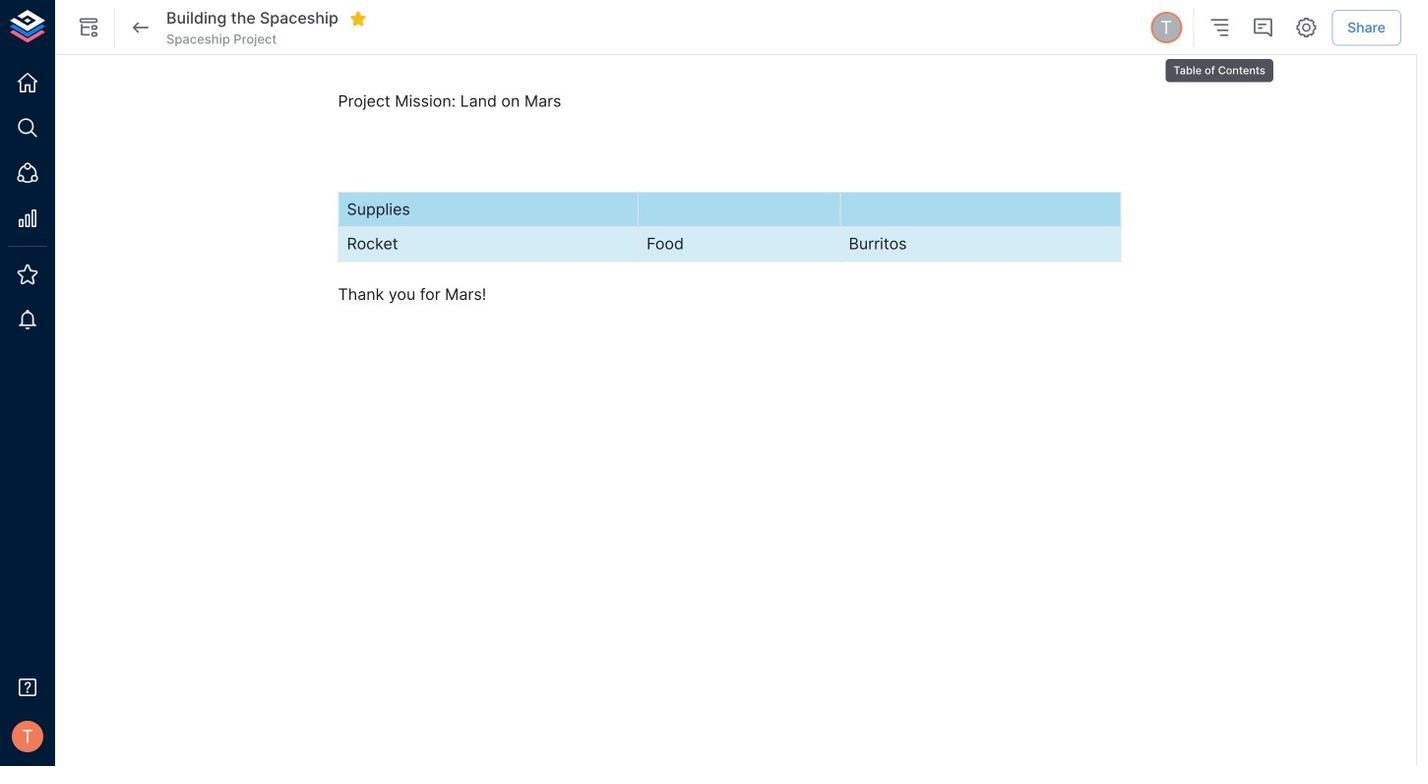Task type: vqa. For each thing, say whether or not it's contained in the screenshot.
Group
no



Task type: locate. For each thing, give the bounding box(es) containing it.
comments image
[[1251, 16, 1275, 39]]

go back image
[[129, 16, 153, 39]]

remove favorite image
[[349, 10, 367, 27]]

tooltip
[[1164, 45, 1275, 84]]



Task type: describe. For each thing, give the bounding box(es) containing it.
show wiki image
[[77, 16, 100, 39]]

table of contents image
[[1208, 16, 1231, 39]]

settings image
[[1294, 16, 1318, 39]]



